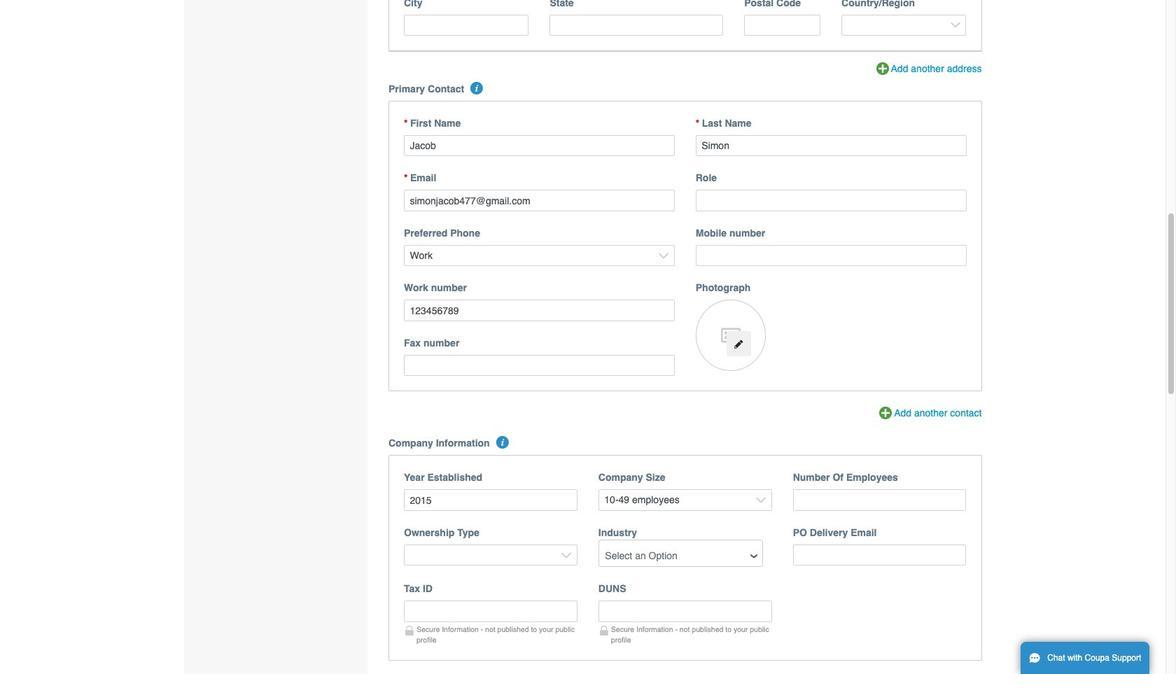 Task type: locate. For each thing, give the bounding box(es) containing it.
additional information image
[[471, 82, 483, 94], [496, 436, 509, 449]]

None text field
[[404, 14, 529, 36], [744, 14, 821, 36], [696, 135, 967, 156], [696, 245, 967, 266], [404, 300, 675, 321], [404, 355, 675, 376], [793, 490, 967, 511], [404, 601, 578, 622], [599, 601, 772, 622], [404, 14, 529, 36], [744, 14, 821, 36], [696, 135, 967, 156], [696, 245, 967, 266], [404, 300, 675, 321], [404, 355, 675, 376], [793, 490, 967, 511], [404, 601, 578, 622], [599, 601, 772, 622]]

Select an Option text field
[[600, 545, 762, 567]]

change image image
[[734, 340, 744, 350]]

0 vertical spatial additional information image
[[471, 82, 483, 94]]

0 horizontal spatial additional information image
[[471, 82, 483, 94]]

1 vertical spatial additional information image
[[496, 436, 509, 449]]

1 horizontal spatial additional information image
[[496, 436, 509, 449]]

photograph image
[[696, 300, 766, 371]]

None text field
[[550, 14, 723, 36], [404, 135, 675, 156], [404, 190, 675, 211], [696, 190, 967, 211], [404, 490, 578, 511], [793, 545, 967, 566], [550, 14, 723, 36], [404, 135, 675, 156], [404, 190, 675, 211], [696, 190, 967, 211], [404, 490, 578, 511], [793, 545, 967, 566]]



Task type: vqa. For each thing, say whether or not it's contained in the screenshot.
Photograph
yes



